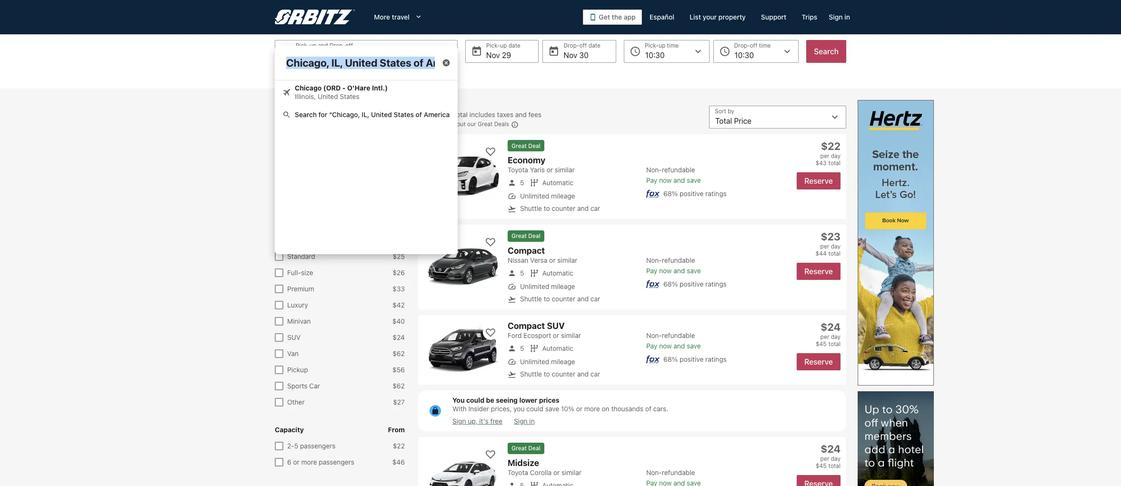 Task type: locate. For each thing, give the bounding box(es) containing it.
0 vertical spatial leading image
[[283, 88, 291, 97]]

insider
[[469, 405, 489, 413]]

367 cars • total includes taxes and fees
[[418, 111, 542, 119]]

counter down toyota yaris or similar
[[552, 204, 576, 212]]

2 horizontal spatial sign
[[829, 13, 843, 21]]

you
[[453, 396, 465, 404]]

car
[[591, 204, 600, 212], [591, 295, 600, 303], [591, 370, 600, 378]]

1 vertical spatial unlimited
[[520, 282, 549, 290]]

great up economy on the top left
[[512, 142, 527, 149]]

0 vertical spatial reserve
[[805, 177, 833, 185]]

or right the corolla at the bottom left of the page
[[554, 469, 560, 477]]

great for compact
[[512, 233, 527, 240]]

counter
[[552, 204, 576, 212], [552, 295, 576, 303], [552, 370, 576, 378]]

3 non-refundable pay now and save from the top
[[646, 332, 701, 350]]

1 vertical spatial automatic
[[542, 269, 574, 277]]

or inside list
[[554, 469, 560, 477]]

shuttle to counter and car up compact suv
[[520, 295, 600, 303]]

1 horizontal spatial united
[[338, 51, 361, 60]]

2 pay from the top
[[646, 267, 658, 275]]

similar right versa
[[558, 256, 578, 264]]

similar inside list
[[562, 469, 582, 477]]

2 horizontal spatial of
[[645, 405, 652, 413]]

or for versa
[[549, 256, 556, 264]]

1 vertical spatial o'hare
[[347, 84, 370, 92]]

$42
[[393, 301, 405, 309]]

in down lower
[[529, 417, 535, 425]]

1 horizontal spatial sign
[[514, 417, 528, 425]]

america up the learn
[[424, 111, 450, 119]]

suv
[[547, 321, 565, 331], [287, 333, 301, 342]]

1 horizontal spatial states
[[363, 51, 385, 60]]

now for $22
[[659, 176, 672, 184]]

unlimited
[[520, 192, 549, 200], [520, 282, 549, 290], [520, 358, 549, 366]]

similar right yaris
[[555, 166, 575, 174]]

2 automatic from the top
[[542, 269, 574, 277]]

2 list from the top
[[508, 256, 641, 291]]

3 list from the top
[[508, 332, 641, 366]]

1 reserve link from the top
[[797, 172, 841, 190]]

0 vertical spatial intl.)
[[475, 51, 490, 60]]

2 68% positive ratings from the top
[[664, 280, 727, 288]]

shuttle
[[520, 204, 542, 212], [520, 295, 542, 303], [520, 370, 542, 378]]

sports car
[[287, 382, 320, 390]]

fox rental company image for $22
[[646, 190, 660, 198]]

2 vertical spatial more
[[301, 458, 317, 466]]

$62 for van
[[393, 350, 405, 358]]

pay down compact from fox at $44 total element
[[646, 267, 658, 275]]

1 vertical spatial reserve button
[[797, 263, 841, 280]]

chicago (ord - o'hare intl.) illinois, united states
[[295, 84, 388, 101]]

now up fox rental company image
[[659, 342, 672, 350]]

2 reserve link from the top
[[797, 263, 841, 280]]

to down toyota yaris or similar
[[544, 204, 550, 212]]

nov
[[486, 51, 500, 60], [564, 51, 578, 60]]

more travel
[[374, 13, 410, 21]]

3 non- from the top
[[646, 332, 662, 340]]

$22 inside $22 per day $43 total
[[821, 140, 841, 152]]

1 vertical spatial unlimited mileage
[[520, 282, 575, 290]]

$22 for $22 per day $43 total
[[821, 140, 841, 152]]

states left 367
[[394, 111, 414, 119]]

list for $22
[[508, 166, 641, 200]]

compact for compact
[[508, 246, 545, 256]]

2 car from the top
[[591, 295, 600, 303]]

america left "clear pick-up and drop-off" icon
[[396, 51, 425, 60]]

fox rental company image
[[646, 190, 660, 198], [646, 280, 660, 288]]

2 vertical spatial 68% positive ratings
[[664, 355, 727, 363]]

nov inside the nov 29 button
[[486, 51, 500, 60]]

states inside chicago (ord - o'hare intl.) illinois, united states
[[340, 92, 360, 101]]

total for reserve button for $24
[[829, 341, 841, 348]]

1 list from the top
[[508, 166, 641, 200]]

of inside search for "chicago, il, united states of america (ord-o'hare intl.)" button
[[416, 111, 422, 119]]

2 mileage from the top
[[551, 282, 575, 290]]

1 vertical spatial toyota
[[508, 469, 528, 477]]

toyota corolla or similar
[[508, 469, 582, 477]]

1 shuttle to counter and car from the top
[[520, 204, 600, 212]]

includes
[[470, 111, 495, 119]]

3 reserve from the top
[[805, 358, 833, 366]]

3 reserve button from the top
[[797, 353, 841, 371]]

1 68% from the top
[[664, 190, 678, 198]]

you
[[514, 405, 525, 413]]

clear pick-up and drop-off image
[[442, 59, 451, 67]]

1 vertical spatial mileage
[[551, 282, 575, 290]]

o'hare inside button
[[472, 111, 494, 119]]

toyota for toyota corolla or similar
[[508, 469, 528, 477]]

4 small image from the top
[[508, 482, 516, 486]]

total for $23 reserve button
[[829, 250, 841, 257]]

3 per from the top
[[821, 333, 830, 341]]

2 small image from the top
[[508, 269, 516, 278]]

1 shuttle from the top
[[520, 204, 542, 212]]

1 great deal from the top
[[512, 142, 541, 149]]

similar for toyota corolla or similar
[[562, 469, 582, 477]]

o'hare inside button
[[449, 51, 473, 60]]

small image inside toyota corolla or similar list
[[508, 482, 516, 486]]

0 vertical spatial automatic
[[542, 179, 574, 187]]

full-size
[[287, 269, 313, 277]]

shuttle to counter and car up prices
[[520, 370, 600, 378]]

in inside sign in link
[[529, 417, 535, 425]]

5 down nissan
[[520, 269, 524, 277]]

your
[[703, 13, 717, 21]]

2 unlimited mileage from the top
[[520, 282, 575, 290]]

0 vertical spatial in
[[845, 13, 850, 21]]

0 vertical spatial 68% positive ratings
[[664, 190, 727, 198]]

total inside "$23 per day $44 total"
[[829, 250, 841, 257]]

states inside button
[[394, 111, 414, 119]]

automatic for $23
[[542, 269, 574, 277]]

deal up versa
[[528, 233, 541, 240]]

exclusive
[[275, 128, 306, 136]]

2 per from the top
[[821, 243, 830, 250]]

1 horizontal spatial in
[[845, 13, 850, 21]]

intl.) inside button
[[475, 51, 490, 60]]

economy from fox at $43 total element
[[502, 155, 785, 166]]

1 vertical spatial reserve link
[[797, 263, 841, 280]]

per inside $22 per day $43 total
[[821, 152, 830, 160]]

shuttle up compact suv
[[520, 295, 542, 303]]

or right versa
[[549, 256, 556, 264]]

Pick-up and Drop-off text field
[[275, 51, 458, 74]]

chicago,
[[296, 51, 326, 60]]

from
[[388, 426, 405, 434]]

sign in right trips
[[829, 13, 850, 21]]

similar right the corolla at the bottom left of the page
[[562, 469, 582, 477]]

2 leading image from the top
[[283, 111, 291, 119]]

nissan
[[508, 256, 529, 264]]

in right trips
[[845, 13, 850, 21]]

0 horizontal spatial $22
[[393, 442, 405, 450]]

2 shuttle to counter and car from the top
[[520, 295, 600, 303]]

3 refundable from the top
[[662, 332, 695, 340]]

5 down ford
[[520, 345, 524, 353]]

68% down economy from fox at $43 total element
[[664, 190, 678, 198]]

2 to from the top
[[544, 295, 550, 303]]

filter by
[[275, 106, 308, 116]]

5 down economy on the top left
[[520, 179, 524, 187]]

search down sign in dropdown button
[[814, 47, 839, 56]]

0 vertical spatial search
[[814, 47, 839, 56]]

shuttle up lower
[[520, 370, 542, 378]]

with
[[453, 405, 467, 413]]

68% for $22
[[664, 190, 678, 198]]

unlimited down 'ecosport'
[[520, 358, 549, 366]]

support link
[[754, 9, 794, 26]]

compact up 'ecosport'
[[508, 321, 545, 331]]

1 compact from the top
[[508, 246, 545, 256]]

united right '"chicago,'
[[371, 111, 392, 119]]

1 toyota from the top
[[508, 166, 528, 174]]

1 vertical spatial $62
[[393, 382, 405, 390]]

list
[[508, 166, 641, 200], [508, 256, 641, 291], [508, 332, 641, 366]]

search inside button
[[295, 111, 317, 119]]

great up nissan
[[512, 233, 527, 240]]

toyota down midsize
[[508, 469, 528, 477]]

2 unlimited from the top
[[520, 282, 549, 290]]

more left on
[[584, 405, 600, 413]]

total for reserve button associated with $22
[[829, 160, 841, 167]]

0 vertical spatial unlimited mileage
[[520, 192, 575, 200]]

similar
[[555, 166, 575, 174], [558, 256, 578, 264], [561, 332, 581, 340], [562, 469, 582, 477]]

3 great deal from the top
[[512, 445, 541, 452]]

small image down ford
[[508, 358, 516, 366]]

0 vertical spatial 68%
[[664, 190, 678, 198]]

1 vertical spatial search
[[295, 111, 317, 119]]

car left type
[[275, 188, 286, 196]]

0 vertical spatial $24 per day $45 total
[[816, 321, 841, 348]]

0 horizontal spatial search
[[295, 111, 317, 119]]

now
[[659, 176, 672, 184], [659, 267, 672, 275], [659, 342, 672, 350]]

reserve button for $24
[[797, 353, 841, 371]]

0 vertical spatial non-refundable pay now and save
[[646, 166, 701, 184]]

2 great deal from the top
[[512, 233, 541, 240]]

2 vertical spatial list
[[508, 332, 641, 366]]

search
[[814, 47, 839, 56], [295, 111, 317, 119]]

0 vertical spatial car
[[591, 204, 600, 212]]

nov 30 button
[[543, 40, 616, 63]]

nov for nov 29
[[486, 51, 500, 60]]

refundable
[[662, 166, 695, 174], [662, 256, 695, 264], [662, 332, 695, 340], [662, 469, 695, 477]]

$25
[[393, 252, 405, 261]]

luxury
[[287, 301, 308, 309]]

3 68% positive ratings from the top
[[664, 355, 727, 363]]

68% down compact from fox at $44 total element
[[664, 280, 678, 288]]

0 vertical spatial car
[[275, 188, 286, 196]]

reserve link for $22
[[797, 172, 841, 190]]

suv up ford ecosport or similar
[[547, 321, 565, 331]]

toyota inside toyota corolla or similar list
[[508, 469, 528, 477]]

small image down nissan
[[508, 269, 516, 278]]

sign in down the you
[[514, 417, 535, 425]]

2 non-refundable pay now and save from the top
[[646, 256, 701, 275]]

save inside you could be seeing lower prices with insider prices, you could save 10% or more on thousands of cars.
[[545, 405, 559, 413]]

5
[[520, 179, 524, 187], [520, 269, 524, 277], [520, 345, 524, 353], [294, 442, 298, 450]]

day inside $22 per day $43 total
[[831, 152, 841, 160]]

deal up economy on the top left
[[528, 142, 541, 149]]

1 reserve button from the top
[[797, 172, 841, 190]]

1 to from the top
[[544, 204, 550, 212]]

2 now from the top
[[659, 267, 672, 275]]

states up location
[[363, 51, 385, 60]]

total inside $22 per day $43 total
[[829, 160, 841, 167]]

0 vertical spatial unlimited
[[520, 192, 549, 200]]

unlimited down versa
[[520, 282, 549, 290]]

0 horizontal spatial sign in
[[514, 417, 535, 425]]

0 horizontal spatial intl.)
[[372, 84, 388, 92]]

68% right fox rental company image
[[664, 355, 678, 363]]

list your property
[[690, 13, 746, 21]]

2 vertical spatial unlimited mileage
[[520, 358, 575, 366]]

0 horizontal spatial (ord-
[[427, 51, 449, 60]]

1 vertical spatial pay
[[646, 267, 658, 275]]

now down economy from fox at $43 total element
[[659, 176, 672, 184]]

1 total from the top
[[829, 160, 841, 167]]

1 68% positive ratings from the top
[[664, 190, 727, 198]]

2 vertical spatial non-refundable pay now and save
[[646, 332, 701, 350]]

it's
[[479, 417, 489, 425]]

1 vertical spatial in
[[529, 417, 535, 425]]

1 vertical spatial could
[[527, 405, 544, 413]]

0 vertical spatial great deal
[[512, 142, 541, 149]]

1 vertical spatial fox rental company image
[[646, 280, 660, 288]]

1 vertical spatial now
[[659, 267, 672, 275]]

$22 up $43
[[821, 140, 841, 152]]

reserve for $23
[[805, 267, 833, 276]]

united down (ord on the top of page
[[318, 92, 338, 101]]

unlimited mileage for $22
[[520, 192, 575, 200]]

2 $45 from the top
[[816, 462, 827, 470]]

1 day from the top
[[831, 152, 841, 160]]

our
[[467, 121, 476, 128]]

similar right 'ecosport'
[[561, 332, 581, 340]]

sign up, it's free link
[[453, 417, 503, 426]]

or right yaris
[[547, 166, 553, 174]]

1 vertical spatial $45
[[816, 462, 827, 470]]

more down cars
[[435, 121, 449, 128]]

$62 for sports car
[[393, 382, 405, 390]]

of
[[387, 51, 394, 60], [416, 111, 422, 119], [645, 405, 652, 413]]

intl.) down location
[[372, 84, 388, 92]]

2 shuttle from the top
[[520, 295, 542, 303]]

3 now from the top
[[659, 342, 672, 350]]

1 unlimited mileage from the top
[[520, 192, 575, 200]]

total
[[453, 111, 468, 119]]

pay for $22
[[646, 176, 658, 184]]

2 refundable from the top
[[662, 256, 695, 264]]

0 vertical spatial list
[[508, 166, 641, 200]]

or right the 10% at the bottom of the page
[[576, 405, 583, 413]]

0 vertical spatial fox rental company image
[[646, 190, 660, 198]]

to
[[544, 204, 550, 212], [544, 295, 550, 303], [544, 370, 550, 378]]

1 vertical spatial shuttle to counter and car
[[520, 295, 600, 303]]

non-refundable pay now and save
[[646, 166, 701, 184], [646, 256, 701, 275], [646, 332, 701, 350]]

nov left 29
[[486, 51, 500, 60]]

Save Economy from Fox to a trip checkbox
[[483, 144, 498, 159]]

1 vertical spatial states
[[340, 92, 360, 101]]

of left cars.
[[645, 405, 652, 413]]

sign for sign up, it's free link
[[453, 417, 466, 425]]

3 total from the top
[[829, 341, 841, 348]]

1 vertical spatial of
[[416, 111, 422, 119]]

2 68% from the top
[[664, 280, 678, 288]]

counter for $22
[[552, 204, 576, 212]]

leading image
[[283, 88, 291, 97], [283, 111, 291, 119]]

economy
[[508, 155, 546, 165]]

to up compact suv
[[544, 295, 550, 303]]

0 vertical spatial could
[[466, 396, 485, 404]]

fox rental company image down economy from fox at $43 total element
[[646, 190, 660, 198]]

small image
[[508, 179, 516, 187], [530, 179, 539, 187], [508, 205, 516, 213], [530, 269, 539, 278], [508, 282, 516, 291], [508, 295, 516, 304], [508, 345, 516, 353], [530, 345, 539, 353], [508, 371, 516, 379], [530, 482, 539, 486]]

reserve for $24
[[805, 358, 833, 366]]

deal up midsize
[[528, 445, 541, 452]]

sign down the you
[[514, 417, 528, 425]]

1 vertical spatial leading image
[[283, 111, 291, 119]]

sign right trips
[[829, 13, 843, 21]]

more travel button
[[367, 9, 431, 26]]

1 vertical spatial america
[[424, 111, 450, 119]]

o'hare left nov 29
[[449, 51, 473, 60]]

leading image up filter
[[283, 88, 291, 97]]

1 car from the top
[[591, 204, 600, 212]]

2 vertical spatial pay
[[646, 342, 658, 350]]

1 horizontal spatial nov
[[564, 51, 578, 60]]

$24
[[821, 321, 841, 333], [393, 333, 405, 342], [821, 443, 841, 455]]

1 vertical spatial (ord-
[[452, 111, 472, 119]]

positive for $23
[[680, 280, 704, 288]]

of up the learn
[[416, 111, 422, 119]]

68% for $23
[[664, 280, 678, 288]]

1 ratings from the top
[[706, 190, 727, 198]]

united
[[338, 51, 361, 60], [318, 92, 338, 101], [371, 111, 392, 119]]

o'hare inside chicago (ord - o'hare intl.) illinois, united states
[[347, 84, 370, 92]]

o'hare down off
[[347, 84, 370, 92]]

nov left 30
[[564, 51, 578, 60]]

1 horizontal spatial could
[[527, 405, 544, 413]]

sign down with at the bottom left of the page
[[453, 417, 466, 425]]

2 vertical spatial reserve
[[805, 358, 833, 366]]

america inside button
[[424, 111, 450, 119]]

search for "chicago, il, united states of america (ord-o'hare intl.)" button
[[275, 105, 513, 125]]

taxes
[[497, 111, 514, 119]]

automatic down ford ecosport or similar
[[542, 345, 574, 353]]

1 vertical spatial deal
[[528, 233, 541, 240]]

compact
[[508, 246, 545, 256], [508, 321, 545, 331]]

2 vertical spatial reserve button
[[797, 353, 841, 371]]

2 toyota from the top
[[508, 469, 528, 477]]

small image
[[508, 192, 516, 200], [508, 269, 516, 278], [508, 358, 516, 366], [508, 482, 516, 486]]

2 compact from the top
[[508, 321, 545, 331]]

3 day from the top
[[831, 333, 841, 341]]

2 vertical spatial deal
[[528, 445, 541, 452]]

1 now from the top
[[659, 176, 672, 184]]

refundable for ford ecosport or similar
[[662, 332, 695, 340]]

2 non- from the top
[[646, 256, 662, 264]]

1 non- from the top
[[646, 166, 662, 174]]

thousands
[[611, 405, 644, 413]]

sign in
[[829, 13, 850, 21], [514, 417, 535, 425]]

2 vertical spatial counter
[[552, 370, 576, 378]]

versa
[[530, 256, 548, 264]]

0 vertical spatial america
[[396, 51, 425, 60]]

shuttle for $23
[[520, 295, 542, 303]]

small image down economy on the top left
[[508, 192, 516, 200]]

2 nov from the left
[[564, 51, 578, 60]]

great deal up midsize
[[512, 445, 541, 452]]

2 ratings from the top
[[706, 280, 727, 288]]

1 vertical spatial to
[[544, 295, 550, 303]]

counter up prices
[[552, 370, 576, 378]]

0 vertical spatial $22
[[821, 140, 841, 152]]

list for $23
[[508, 256, 641, 291]]

il, inside button
[[328, 51, 336, 60]]

1 unlimited from the top
[[520, 192, 549, 200]]

0 vertical spatial ratings
[[706, 190, 727, 198]]

passengers down 2-5 passengers
[[319, 458, 354, 466]]

car right sports on the left bottom of page
[[309, 382, 320, 390]]

day inside "$23 per day $44 total"
[[831, 243, 841, 250]]

mileage down toyota yaris or similar
[[551, 192, 575, 200]]

united up the drop-
[[338, 51, 361, 60]]

il, up add a different drop-off location
[[328, 51, 336, 60]]

0 vertical spatial (ord-
[[427, 51, 449, 60]]

2 $62 from the top
[[393, 382, 405, 390]]

0 horizontal spatial car
[[275, 188, 286, 196]]

pay down economy from fox at $43 total element
[[646, 176, 658, 184]]

mileage down nissan versa or similar
[[551, 282, 575, 290]]

midsize from fox at $45 total element
[[502, 458, 785, 469]]

similar for nissan versa or similar
[[558, 256, 578, 264]]

counter for $23
[[552, 295, 576, 303]]

2 day from the top
[[831, 243, 841, 250]]

refundable for nissan versa or similar
[[662, 256, 695, 264]]

1 horizontal spatial suv
[[547, 321, 565, 331]]

0 vertical spatial reserve link
[[797, 172, 841, 190]]

unlimited mileage for $23
[[520, 282, 575, 290]]

2 counter from the top
[[552, 295, 576, 303]]

1 horizontal spatial (ord-
[[452, 111, 472, 119]]

great up midsize
[[512, 445, 527, 452]]

2 horizontal spatial more
[[584, 405, 600, 413]]

5 for ford
[[520, 345, 524, 353]]

day for 'save compact suv from fox to a trip' checkbox
[[831, 333, 841, 341]]

1 horizontal spatial intl.)
[[475, 51, 490, 60]]

great for midsize
[[512, 445, 527, 452]]

1 reserve from the top
[[805, 177, 833, 185]]

1 mileage from the top
[[551, 192, 575, 200]]

trips
[[802, 13, 818, 21]]

list containing nissan versa or similar
[[508, 256, 641, 291]]

list containing toyota yaris or similar
[[508, 166, 641, 200]]

(ord- inside button
[[452, 111, 472, 119]]

counter up compact suv
[[552, 295, 576, 303]]

1 non-refundable pay now and save from the top
[[646, 166, 701, 184]]

deal
[[528, 142, 541, 149], [528, 233, 541, 240], [528, 445, 541, 452]]

0 vertical spatial mileage
[[551, 192, 575, 200]]

sign for sign in link
[[514, 417, 528, 425]]

1 horizontal spatial of
[[416, 111, 422, 119]]

2 vertical spatial of
[[645, 405, 652, 413]]

2 vertical spatial to
[[544, 370, 550, 378]]

1 nov from the left
[[486, 51, 500, 60]]

0 vertical spatial toyota
[[508, 166, 528, 174]]

intl.) inside chicago (ord - o'hare intl.) illinois, united states
[[372, 84, 388, 92]]

or inside you could be seeing lower prices with insider prices, you could save 10% or more on thousands of cars.
[[576, 405, 583, 413]]

now down compact from fox at $44 total element
[[659, 267, 672, 275]]

get
[[599, 13, 610, 21]]

2 vertical spatial unlimited
[[520, 358, 549, 366]]

0 horizontal spatial in
[[529, 417, 535, 425]]

"chicago,
[[329, 111, 360, 119]]

ford
[[508, 332, 522, 340]]

shuttle to counter and car for $22
[[520, 204, 600, 212]]

o'hare up "our"
[[472, 111, 494, 119]]

shuttle down yaris
[[520, 204, 542, 212]]

$62 up $56
[[393, 350, 405, 358]]

search inside button
[[814, 47, 839, 56]]

automatic down nissan versa or similar
[[542, 269, 574, 277]]

compact up nissan
[[508, 246, 545, 256]]

per inside "$23 per day $44 total"
[[821, 243, 830, 250]]

non- for nissan versa or similar
[[646, 256, 662, 264]]

yaris
[[530, 166, 545, 174]]

2 vertical spatial o'hare
[[472, 111, 494, 119]]

$43
[[816, 160, 827, 167]]

unlimited mileage down toyota yaris or similar
[[520, 192, 575, 200]]

car for $22
[[591, 204, 600, 212]]

nov 29 button
[[465, 40, 539, 63]]

leading image left by
[[283, 111, 291, 119]]

il,
[[328, 51, 336, 60], [362, 111, 369, 119]]

total
[[829, 160, 841, 167], [829, 250, 841, 257], [829, 341, 841, 348], [829, 462, 841, 470]]

to up prices
[[544, 370, 550, 378]]

1 per from the top
[[821, 152, 830, 160]]

united inside button
[[371, 111, 392, 119]]

compact suv
[[508, 321, 565, 331]]

1 automatic from the top
[[542, 179, 574, 187]]

2 total from the top
[[829, 250, 841, 257]]

save for toyota yaris or similar
[[687, 176, 701, 184]]

or
[[547, 166, 553, 174], [549, 256, 556, 264], [553, 332, 559, 340], [576, 405, 583, 413], [293, 458, 300, 466], [554, 469, 560, 477]]

unlimited mileage down nissan versa or similar
[[520, 282, 575, 290]]

car type
[[275, 188, 303, 196]]

$56
[[393, 366, 405, 374]]

2 vertical spatial united
[[371, 111, 392, 119]]

0 vertical spatial shuttle to counter and car
[[520, 204, 600, 212]]

2 fox rental company image from the top
[[646, 280, 660, 288]]

support
[[761, 13, 787, 21]]

0 vertical spatial shuttle
[[520, 204, 542, 212]]

1 vertical spatial 68%
[[664, 280, 678, 288]]

3 counter from the top
[[552, 370, 576, 378]]

1 vertical spatial $24 per day $45 total
[[816, 443, 841, 470]]

states
[[363, 51, 385, 60], [340, 92, 360, 101], [394, 111, 414, 119]]

$45
[[816, 341, 827, 348], [816, 462, 827, 470]]

intl.)"
[[495, 111, 513, 119]]

3 car from the top
[[591, 370, 600, 378]]

0 horizontal spatial of
[[387, 51, 394, 60]]

more down 2-5 passengers
[[301, 458, 317, 466]]

2 reserve button from the top
[[797, 263, 841, 280]]

states down -
[[340, 92, 360, 101]]

4 refundable from the top
[[662, 469, 695, 477]]

suv up van
[[287, 333, 301, 342]]

sign up, it's free
[[453, 417, 503, 425]]

ratings for $22
[[706, 190, 727, 198]]

more inside you could be seeing lower prices with insider prices, you could save 10% or more on thousands of cars.
[[584, 405, 600, 413]]

more
[[435, 121, 449, 128], [584, 405, 600, 413], [301, 458, 317, 466]]

small image down midsize
[[508, 482, 516, 486]]

0 horizontal spatial suv
[[287, 333, 301, 342]]

pay up fox rental company image
[[646, 342, 658, 350]]

drop-
[[335, 71, 352, 79]]

2 deal from the top
[[528, 233, 541, 240]]

unlimited mileage down ford ecosport or similar
[[520, 358, 575, 366]]

2 vertical spatial now
[[659, 342, 672, 350]]

4 total from the top
[[829, 462, 841, 470]]

automatic
[[542, 179, 574, 187], [542, 269, 574, 277], [542, 345, 574, 353]]

great deal up economy on the top left
[[512, 142, 541, 149]]

1 $62 from the top
[[393, 350, 405, 358]]

nov inside nov 30 button
[[564, 51, 578, 60]]

0 vertical spatial compact
[[508, 246, 545, 256]]

1 pay from the top
[[646, 176, 658, 184]]

of inside chicago, il, united states of america (ord-o'hare intl.) button
[[387, 51, 394, 60]]

mileage down ford ecosport or similar
[[551, 358, 575, 366]]

non-refundable pay now and save for $22
[[646, 166, 701, 184]]

prices
[[539, 396, 560, 404]]

1 vertical spatial intl.)
[[372, 84, 388, 92]]

great deal for $22
[[512, 142, 541, 149]]

reserve link for $24
[[797, 353, 841, 371]]

2 positive from the top
[[680, 280, 704, 288]]

non- for toyota yaris or similar
[[646, 166, 662, 174]]

search left for
[[295, 111, 317, 119]]

non- for ford ecosport or similar
[[646, 332, 662, 340]]

fox rental company image for $23
[[646, 280, 660, 288]]

seeing
[[496, 396, 518, 404]]

$62 down $56
[[393, 382, 405, 390]]

2 vertical spatial great deal
[[512, 445, 541, 452]]

sign
[[829, 13, 843, 21], [453, 417, 466, 425], [514, 417, 528, 425]]

deal for $22
[[528, 142, 541, 149]]

great down the includes
[[478, 121, 493, 128]]

shuttle to counter and car down toyota yaris or similar
[[520, 204, 600, 212]]

could up insider
[[466, 396, 485, 404]]

america inside button
[[396, 51, 425, 60]]

1 deal from the top
[[528, 142, 541, 149]]

2 vertical spatial states
[[394, 111, 414, 119]]

3 reserve link from the top
[[797, 353, 841, 371]]

2 reserve from the top
[[805, 267, 833, 276]]

1 positive from the top
[[680, 190, 704, 198]]

il, right '"chicago,'
[[362, 111, 369, 119]]

america
[[396, 51, 425, 60], [424, 111, 450, 119]]



Task type: vqa. For each thing, say whether or not it's contained in the screenshot.
2nd Automatic from the bottom of the page
yes



Task type: describe. For each thing, give the bounding box(es) containing it.
per for save compact from fox to a trip checkbox in the left of the page
[[821, 243, 830, 250]]

different
[[307, 71, 333, 79]]

toyota yaris or similar
[[508, 166, 575, 174]]

pickup
[[287, 366, 308, 374]]

states inside button
[[363, 51, 385, 60]]

location
[[362, 71, 387, 79]]

sign in button
[[825, 9, 854, 26]]

standard
[[287, 252, 315, 261]]

property
[[719, 13, 746, 21]]

van
[[287, 350, 299, 358]]

3 automatic from the top
[[542, 345, 574, 353]]

to for $22
[[544, 204, 550, 212]]

3 68% from the top
[[664, 355, 678, 363]]

learn more about our great deals
[[418, 121, 509, 128]]

reserve link for $23
[[797, 263, 841, 280]]

sign inside dropdown button
[[829, 13, 843, 21]]

nissan versa or similar
[[508, 256, 578, 264]]

off
[[352, 71, 361, 79]]

$22 per day $43 total
[[816, 140, 841, 167]]

1 horizontal spatial car
[[309, 382, 320, 390]]

deal for $23
[[528, 233, 541, 240]]

3 to from the top
[[544, 370, 550, 378]]

per for 'save compact suv from fox to a trip' checkbox
[[821, 333, 830, 341]]

0 vertical spatial suv
[[547, 321, 565, 331]]

1 vertical spatial $24
[[393, 333, 405, 342]]

get the app link
[[583, 10, 642, 25]]

learn more about our great deals button
[[418, 121, 519, 129]]

0 vertical spatial passengers
[[300, 442, 336, 450]]

reserve button for $23
[[797, 263, 841, 280]]

1 $45 from the top
[[816, 341, 827, 348]]

to for $23
[[544, 295, 550, 303]]

5 for toyota
[[520, 179, 524, 187]]

español
[[650, 13, 675, 21]]

get the app
[[599, 13, 636, 21]]

non-refundable pay now and save for $23
[[646, 256, 701, 275]]

or for yaris
[[547, 166, 553, 174]]

leading image
[[590, 13, 597, 21]]

3 pay from the top
[[646, 342, 658, 350]]

reserve button for $22
[[797, 172, 841, 190]]

full-
[[287, 269, 301, 277]]

3 shuttle from the top
[[520, 370, 542, 378]]

4 non- from the top
[[646, 469, 662, 477]]

or for ecosport
[[553, 332, 559, 340]]

search for search for "chicago, il, united states of america (ord-o'hare intl.)"
[[295, 111, 317, 119]]

sign in inside dropdown button
[[829, 13, 850, 21]]

(ord- inside button
[[427, 51, 449, 60]]

in inside sign in dropdown button
[[845, 13, 850, 21]]

3 small image from the top
[[508, 358, 516, 366]]

3 unlimited mileage from the top
[[520, 358, 575, 366]]

4 per from the top
[[821, 455, 830, 462]]

unlimited for $23
[[520, 282, 549, 290]]

Save Compact from Fox to a trip checkbox
[[483, 234, 498, 250]]

30
[[580, 51, 589, 60]]

Save Midsize from Fox to a trip checkbox
[[483, 447, 498, 462]]

compact suv from fox at $45 total element
[[502, 321, 785, 332]]

midsize
[[508, 458, 539, 468]]

save for ford ecosport or similar
[[687, 342, 701, 350]]

similar for ford ecosport or similar
[[561, 332, 581, 340]]

be
[[486, 396, 494, 404]]

pay for $23
[[646, 267, 658, 275]]

mileage for $23
[[551, 282, 575, 290]]

sign in link
[[514, 417, 535, 426]]

1 vertical spatial sign in
[[514, 417, 535, 425]]

mileage for $22
[[551, 192, 575, 200]]

united inside chicago (ord - o'hare intl.) illinois, united states
[[318, 92, 338, 101]]

1 vertical spatial suv
[[287, 333, 301, 342]]

$22 for $22
[[393, 442, 405, 450]]

save for nissan versa or similar
[[687, 267, 701, 275]]

3 deal from the top
[[528, 445, 541, 452]]

5 down capacity
[[294, 442, 298, 450]]

day for save compact from fox to a trip checkbox in the left of the page
[[831, 243, 841, 250]]

1 vertical spatial passengers
[[319, 458, 354, 466]]

great inside button
[[478, 121, 493, 128]]

more inside button
[[435, 121, 449, 128]]

0 horizontal spatial more
[[301, 458, 317, 466]]

other
[[287, 398, 305, 406]]

small image inside toyota corolla or similar list
[[530, 482, 539, 486]]

$40
[[392, 317, 405, 325]]

$33
[[393, 285, 405, 293]]

68% positive ratings for $22
[[664, 190, 727, 198]]

3 positive from the top
[[680, 355, 704, 363]]

app
[[624, 13, 636, 21]]

nov 30
[[564, 51, 589, 60]]

positive for $22
[[680, 190, 704, 198]]

español button
[[642, 9, 682, 26]]

about
[[450, 121, 466, 128]]

cars.
[[653, 405, 668, 413]]

2-5 passengers
[[287, 442, 336, 450]]

by
[[298, 106, 308, 116]]

per for save economy from fox to a trip option
[[821, 152, 830, 160]]

$23 per day $44 total
[[816, 231, 841, 257]]

nov for nov 30
[[564, 51, 578, 60]]

orbitz logo image
[[275, 10, 355, 25]]

29
[[502, 51, 511, 60]]

trips link
[[794, 9, 825, 26]]

6
[[287, 458, 291, 466]]

prices,
[[491, 405, 512, 413]]

$23
[[821, 231, 841, 243]]

fox rental company image
[[646, 356, 660, 363]]

3 mileage from the top
[[551, 358, 575, 366]]

il, inside button
[[362, 111, 369, 119]]

2 $24 per day $45 total from the top
[[816, 443, 841, 470]]

compact from fox at $44 total element
[[502, 246, 785, 256]]

list containing ford ecosport or similar
[[508, 332, 641, 366]]

search for search
[[814, 47, 839, 56]]

xsmall image
[[509, 121, 519, 129]]

exclusive offers
[[275, 128, 327, 136]]

refundable for toyota yaris or similar
[[662, 166, 695, 174]]

leading image inside search for "chicago, il, united states of america (ord-o'hare intl.)" button
[[283, 111, 291, 119]]

4 day from the top
[[831, 455, 841, 462]]

capacity
[[275, 426, 304, 434]]

$26
[[393, 269, 405, 277]]

shuttle to counter and car for $23
[[520, 295, 600, 303]]

list your property link
[[682, 9, 754, 26]]

cars
[[432, 111, 446, 119]]

shuttle for $22
[[520, 204, 542, 212]]

up,
[[468, 417, 478, 425]]

sports
[[287, 382, 308, 390]]

Save Compact SUV from Fox to a trip checkbox
[[483, 325, 498, 340]]

toyota for toyota yaris or similar
[[508, 166, 528, 174]]

chicago
[[295, 84, 322, 92]]

or for corolla
[[554, 469, 560, 477]]

list
[[690, 13, 701, 21]]

3 shuttle to counter and car from the top
[[520, 370, 600, 378]]

0 vertical spatial $24
[[821, 321, 841, 333]]

add a different drop-off location
[[287, 71, 387, 79]]

day for save economy from fox to a trip option
[[831, 152, 841, 160]]

compact for compact suv
[[508, 321, 545, 331]]

lower
[[520, 396, 538, 404]]

2 vertical spatial $24
[[821, 443, 841, 455]]

reserve for $22
[[805, 177, 833, 185]]

$27
[[393, 398, 405, 406]]

travel
[[392, 13, 410, 21]]

type
[[288, 188, 303, 196]]

2-
[[287, 442, 294, 450]]

minivan
[[287, 317, 311, 325]]

3 ratings from the top
[[706, 355, 727, 363]]

corolla
[[530, 469, 552, 477]]

chicago, il, united states of america (ord-o'hare intl.) button
[[275, 40, 490, 63]]

of inside you could be seeing lower prices with insider prices, you could save 10% or more on thousands of cars.
[[645, 405, 652, 413]]

•
[[448, 111, 451, 119]]

now for $23
[[659, 267, 672, 275]]

great for economy
[[512, 142, 527, 149]]

1 leading image from the top
[[283, 88, 291, 97]]

5 for nissan
[[520, 269, 524, 277]]

toyota corolla or similar list
[[508, 469, 641, 486]]

great deal for $23
[[512, 233, 541, 240]]

ford ecosport or similar
[[508, 332, 581, 340]]

(ord
[[323, 84, 341, 92]]

add
[[287, 71, 300, 79]]

learn
[[418, 121, 433, 128]]

a
[[301, 71, 305, 79]]

automatic for $22
[[542, 179, 574, 187]]

united inside button
[[338, 51, 361, 60]]

ecosport
[[524, 332, 551, 340]]

ratings for $23
[[706, 280, 727, 288]]

car for $23
[[591, 295, 600, 303]]

filter
[[275, 106, 296, 116]]

search button
[[807, 40, 847, 63]]

for
[[319, 111, 327, 119]]

1 small image from the top
[[508, 192, 516, 200]]

0 horizontal spatial could
[[466, 396, 485, 404]]

similar for toyota yaris or similar
[[555, 166, 575, 174]]

fees
[[529, 111, 542, 119]]

-
[[342, 84, 346, 92]]

1 $24 per day $45 total from the top
[[816, 321, 841, 348]]

68% positive ratings for $23
[[664, 280, 727, 288]]

unlimited for $22
[[520, 192, 549, 200]]

search for "chicago, il, united states of america (ord-o'hare intl.)"
[[295, 111, 513, 119]]

3 unlimited from the top
[[520, 358, 549, 366]]

more
[[374, 13, 390, 21]]

or right "6" at the bottom
[[293, 458, 300, 466]]

nov 29
[[486, 51, 511, 60]]



